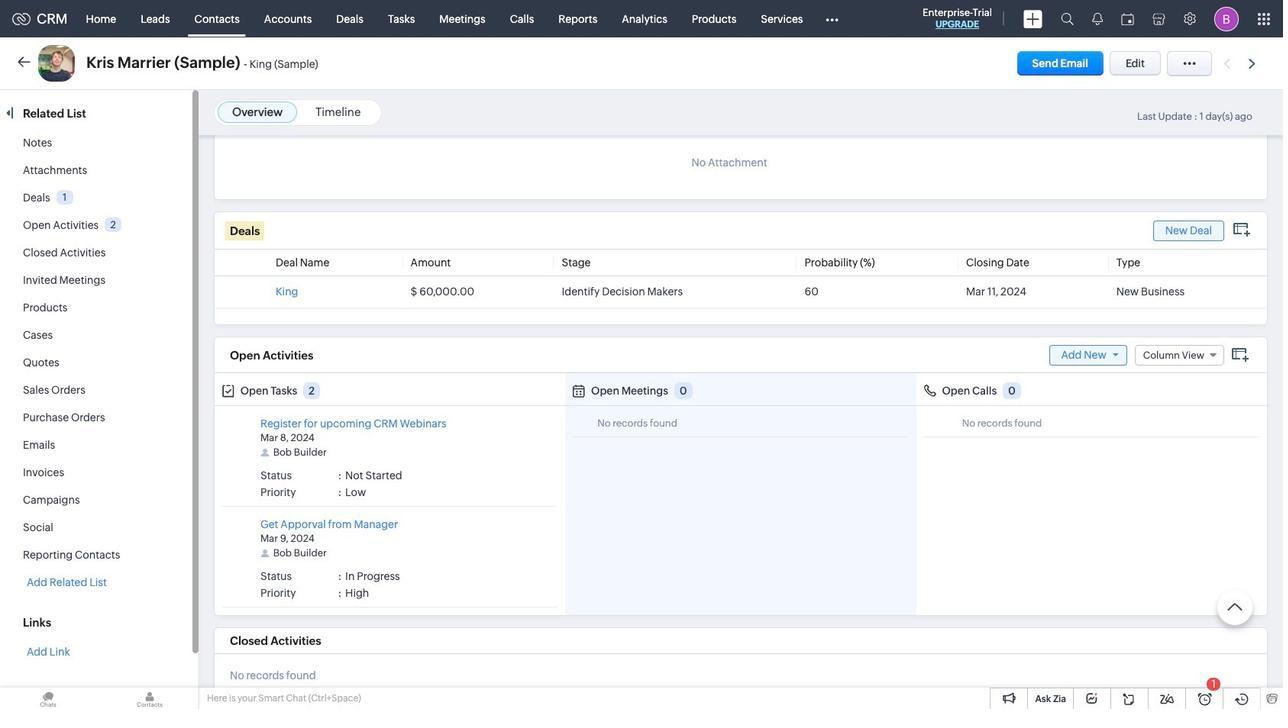 Task type: describe. For each thing, give the bounding box(es) containing it.
create menu image
[[1023, 10, 1043, 28]]

search element
[[1052, 0, 1083, 37]]

contacts image
[[102, 688, 198, 710]]

search image
[[1061, 12, 1074, 25]]

next record image
[[1249, 58, 1259, 68]]

create menu element
[[1014, 0, 1052, 37]]

calendar image
[[1121, 13, 1134, 25]]



Task type: locate. For each thing, give the bounding box(es) containing it.
Other Modules field
[[815, 6, 848, 31]]

logo image
[[12, 13, 31, 25]]

signals image
[[1092, 12, 1103, 25]]

chats image
[[0, 688, 96, 710]]

previous record image
[[1224, 58, 1230, 68]]

profile element
[[1205, 0, 1248, 37]]

profile image
[[1214, 6, 1239, 31]]

signals element
[[1083, 0, 1112, 37]]



Task type: vqa. For each thing, say whether or not it's contained in the screenshot.
Search icon
yes



